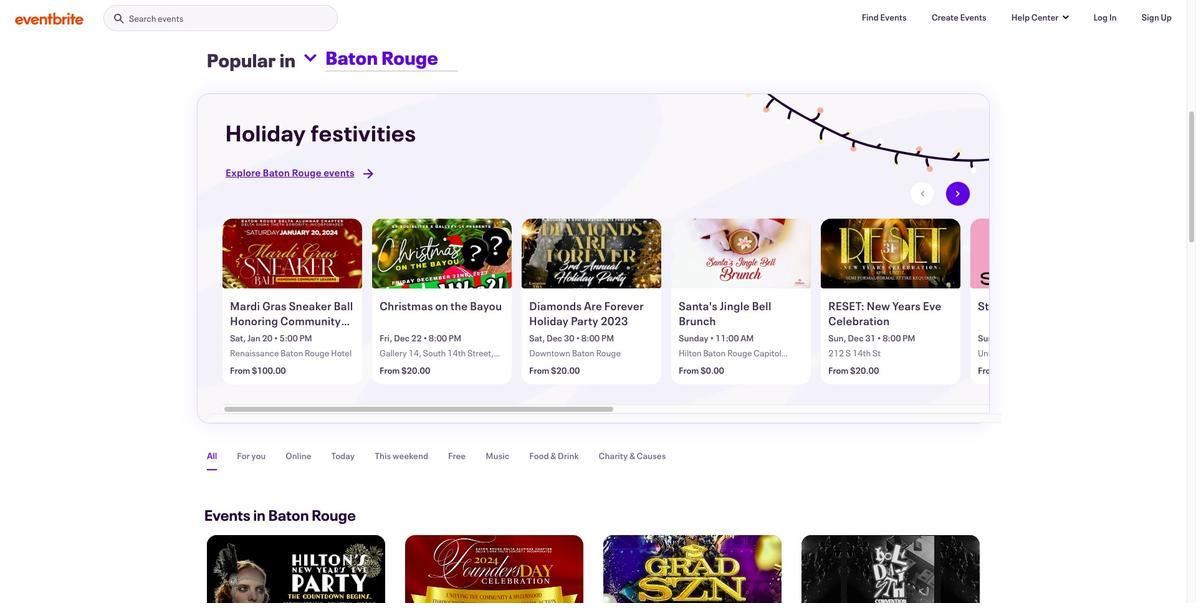 Task type: locate. For each thing, give the bounding box(es) containing it.
0 horizontal spatial center
[[679, 360, 706, 372]]

None text field
[[322, 38, 552, 78]]

christmas
[[380, 299, 433, 314]]

events right create
[[961, 11, 987, 23]]

1 vertical spatial in
[[254, 506, 266, 526]]

14th inside reset: new years eve celebration sun, dec 31 •  8:00 pm 212 s 14th st from $20.00
[[853, 347, 871, 359]]

1 horizontal spatial 14th
[[853, 347, 871, 359]]

baton up hilton's new year's eve party primary image
[[269, 506, 309, 526]]

jan
[[248, 332, 261, 344]]

from down renaissance
[[230, 365, 250, 377]]

0 horizontal spatial 8:00
[[429, 332, 447, 344]]

pm down the christmas on the bayou link
[[449, 332, 462, 344]]

arrow right chunky_svg image
[[361, 167, 376, 182]]

sat, up downtown
[[530, 332, 545, 344]]

sunday • 3:00 pm university club clubhouse from $5.00
[[979, 332, 1080, 377]]

events for create events
[[961, 11, 987, 23]]

pm inside fri, dec 22 •  8:00 pm gallery 14, south 14th street, baton rouge, la, usa
[[449, 332, 462, 344]]

1 horizontal spatial events
[[324, 166, 355, 179]]

in for events
[[254, 506, 266, 526]]

in
[[1110, 11, 1117, 23]]

5 • from the left
[[878, 332, 882, 344]]

3 pm from the left
[[602, 332, 614, 344]]

0 vertical spatial in
[[280, 48, 296, 72]]

baton down the 5:00
[[281, 347, 303, 359]]

on
[[436, 299, 449, 314]]

0 horizontal spatial sat,
[[230, 332, 246, 344]]

2 from from the left
[[380, 365, 400, 377]]

• left "11:00"
[[710, 332, 714, 344]]

dec
[[394, 332, 410, 344], [547, 332, 563, 344], [848, 332, 864, 344]]

2 14th from the left
[[853, 347, 871, 359]]

1 horizontal spatial holiday
[[530, 314, 569, 329]]

search events button
[[104, 5, 338, 32]]

3 $20.00 from the left
[[851, 365, 880, 377]]

from down downtown
[[530, 365, 550, 377]]

4 • from the left
[[710, 332, 714, 344]]

1 horizontal spatial 8:00
[[582, 332, 600, 344]]

1 vertical spatial center
[[679, 360, 706, 372]]

2 8:00 from the left
[[582, 332, 600, 344]]

reset: new years eve celebration sun, dec 31 •  8:00 pm 212 s 14th st from $20.00
[[829, 299, 942, 377]]

in right popular
[[280, 48, 296, 72]]

rouge down am
[[728, 347, 753, 359]]

2 • from the left
[[424, 332, 427, 344]]

0 horizontal spatial $20.00
[[402, 365, 431, 377]]

dec inside fri, dec 22 •  8:00 pm gallery 14, south 14th street, baton rouge, la, usa
[[394, 332, 410, 344]]

0 horizontal spatial holiday
[[226, 118, 306, 148]]

search
[[129, 12, 156, 24]]

sneaker
[[289, 299, 332, 314]]

mardi
[[230, 299, 260, 314]]

food
[[530, 450, 549, 462]]

charity & causes
[[599, 450, 666, 462]]

1 14th from the left
[[448, 347, 466, 359]]

rouge left hotel
[[305, 347, 330, 359]]

am
[[741, 332, 754, 344]]

2 pm from the left
[[449, 332, 462, 344]]

events right search
[[158, 12, 183, 24]]

from inside the sat, jan 20 •  5:00 pm renaissance baton rouge hotel from $100.00
[[230, 365, 250, 377]]

0 horizontal spatial dec
[[394, 332, 410, 344]]

sunday up hilton
[[679, 332, 709, 344]]

14,
[[409, 347, 422, 359]]

from inside diamonds are forever holiday party 2023 sat, dec 30 •  8:00 pm downtown baton rouge from $20.00
[[530, 365, 550, 377]]

from down 212
[[829, 365, 849, 377]]

popular
[[207, 48, 276, 72]]

pm right 3:00
[[1035, 332, 1048, 344]]

pm down '2023'
[[602, 332, 614, 344]]

& right charity
[[630, 450, 636, 462]]

for you
[[237, 450, 266, 462]]

sunday up 'university'
[[979, 332, 1008, 344]]

1 8:00 from the left
[[429, 332, 447, 344]]

forever
[[605, 299, 644, 314]]

weekend
[[393, 450, 429, 462]]

$20.00 down st
[[851, 365, 880, 377]]

22
[[411, 332, 422, 344]]

santa's
[[679, 299, 718, 314]]

dec left 31
[[848, 332, 864, 344]]

1 horizontal spatial events
[[881, 11, 907, 23]]

from inside reset: new years eve celebration sun, dec 31 •  8:00 pm 212 s 14th st from $20.00
[[829, 365, 849, 377]]

baton inside the sat, jan 20 •  5:00 pm renaissance baton rouge hotel from $100.00
[[281, 347, 303, 359]]

charity
[[599, 450, 628, 462]]

santa's jingle bell brunch sunday • 11:00 am hilton baton rouge capitol center
[[679, 299, 782, 372]]

santa's jingle bell brunch primary image image
[[672, 219, 811, 289]]

• left 3:00
[[1010, 332, 1014, 344]]

6 from from the left
[[979, 365, 999, 377]]

& inside food & drink button
[[551, 450, 557, 462]]

rouge down today
[[312, 506, 356, 526]]

$20.00 down downtown
[[551, 365, 580, 377]]

0 horizontal spatial 14th
[[448, 347, 466, 359]]

events
[[158, 12, 183, 24], [324, 166, 355, 179]]

events left arrow right chunky_svg icon
[[324, 166, 355, 179]]

christmas on the bayou primary image image
[[372, 219, 512, 289]]

from $0.00
[[679, 365, 725, 377]]

3 from from the left
[[530, 365, 550, 377]]

1 horizontal spatial sat,
[[530, 332, 545, 344]]

baton up $0.00
[[704, 347, 726, 359]]

santa's jingle bell brunch link
[[679, 299, 807, 330]]

2 horizontal spatial $20.00
[[851, 365, 880, 377]]

1 horizontal spatial $20.00
[[551, 365, 580, 377]]

6 • from the left
[[1010, 332, 1014, 344]]

3 dec from the left
[[848, 332, 864, 344]]

•
[[274, 332, 278, 344], [424, 332, 427, 344], [576, 332, 580, 344], [710, 332, 714, 344], [878, 332, 882, 344], [1010, 332, 1014, 344]]

5:00
[[280, 332, 298, 344]]

free button
[[448, 443, 466, 469]]

1 & from the left
[[551, 450, 557, 462]]

holiday up 30
[[530, 314, 569, 329]]

baton down gallery
[[380, 360, 402, 372]]

capitol
[[754, 347, 782, 359]]

stock
[[979, 299, 1008, 314]]

8:00 right 31
[[883, 332, 902, 344]]

fri,
[[380, 332, 393, 344]]

1 dec from the left
[[394, 332, 410, 344]]

$20.00 inside reset: new years eve celebration sun, dec 31 •  8:00 pm 212 s 14th st from $20.00
[[851, 365, 880, 377]]

0 vertical spatial events
[[158, 12, 183, 24]]

diamonds are forever holiday party 2023 sat, dec 30 •  8:00 pm downtown baton rouge from $20.00
[[530, 299, 644, 377]]

baton inside diamonds are forever holiday party 2023 sat, dec 30 •  8:00 pm downtown baton rouge from $20.00
[[572, 347, 595, 359]]

rouge,
[[404, 360, 431, 372]]

$100.00
[[252, 365, 286, 377]]

from down 'university'
[[979, 365, 999, 377]]

fri, dec 22 •  8:00 pm gallery 14, south 14th street, baton rouge, la, usa
[[380, 332, 494, 372]]

1 vertical spatial events
[[324, 166, 355, 179]]

2 sat, from the left
[[530, 332, 545, 344]]

2 dec from the left
[[547, 332, 563, 344]]

1 from from the left
[[230, 365, 250, 377]]

3 8:00 from the left
[[883, 332, 902, 344]]

20
[[262, 332, 273, 344]]

center right help
[[1032, 11, 1059, 23]]

party
[[571, 314, 599, 329]]

st
[[873, 347, 881, 359]]

pm inside reset: new years eve celebration sun, dec 31 •  8:00 pm 212 s 14th st from $20.00
[[903, 332, 916, 344]]

$0.00
[[701, 365, 725, 377]]

• right 20 at the bottom of page
[[274, 332, 278, 344]]

pm right the 5:00
[[300, 332, 312, 344]]

popular in
[[207, 48, 296, 72]]

holiday up the explore
[[226, 118, 306, 148]]

log in
[[1094, 11, 1117, 23]]

0 horizontal spatial &
[[551, 450, 557, 462]]

& inside the charity & causes button
[[630, 450, 636, 462]]

1 horizontal spatial sunday
[[979, 332, 1008, 344]]

rouge down '2023'
[[596, 347, 621, 359]]

$20.00 down 14,
[[402, 365, 431, 377]]

1 vertical spatial holiday
[[530, 314, 569, 329]]

1 horizontal spatial &
[[630, 450, 636, 462]]

explore
[[226, 166, 261, 179]]

5 pm from the left
[[1035, 332, 1048, 344]]

0 horizontal spatial events
[[205, 506, 251, 526]]

dec inside diamonds are forever holiday party 2023 sat, dec 30 •  8:00 pm downtown baton rouge from $20.00
[[547, 332, 563, 344]]

mardi gras sneaker ball honoring community leaders primary image image
[[223, 219, 362, 289]]

sat, left jan
[[230, 332, 246, 344]]

0 horizontal spatial sunday
[[679, 332, 709, 344]]

dec left the 22
[[394, 332, 410, 344]]

holiday youth convention 2023 primary image image
[[802, 536, 980, 604]]

baton down 30
[[572, 347, 595, 359]]

events down all button
[[205, 506, 251, 526]]

all button
[[207, 443, 217, 471]]

university
[[979, 347, 1017, 359]]

$20.00 for reset: new years eve celebration
[[851, 365, 880, 377]]

14th up usa on the bottom left of the page
[[448, 347, 466, 359]]

christmas on the bayou link
[[380, 299, 507, 330]]

from $20.00
[[380, 365, 431, 377]]

dec left 30
[[547, 332, 563, 344]]

2023
[[601, 314, 629, 329]]

1 • from the left
[[274, 332, 278, 344]]

2 & from the left
[[630, 450, 636, 462]]

1 sunday from the left
[[679, 332, 709, 344]]

community
[[281, 314, 341, 329]]

2 horizontal spatial 8:00
[[883, 332, 902, 344]]

8:00 up "south"
[[429, 332, 447, 344]]

reset:
[[829, 299, 865, 314]]

sun,
[[829, 332, 847, 344]]

sign up link
[[1132, 5, 1182, 30]]

0 horizontal spatial events
[[158, 12, 183, 24]]

• inside reset: new years eve celebration sun, dec 31 •  8:00 pm 212 s 14th st from $20.00
[[878, 332, 882, 344]]

• right 30
[[576, 332, 580, 344]]

in
[[280, 48, 296, 72], [254, 506, 266, 526]]

4 pm from the left
[[903, 332, 916, 344]]

5 from from the left
[[829, 365, 849, 377]]

& for food
[[551, 450, 557, 462]]

8:00 down party
[[582, 332, 600, 344]]

street,
[[468, 347, 494, 359]]

founders day 2024 primary image image
[[405, 536, 584, 604]]

diamonds are forever holiday party 2023 primary image image
[[522, 219, 662, 289]]

0 horizontal spatial in
[[254, 506, 266, 526]]

• right 31
[[878, 332, 882, 344]]

3 • from the left
[[576, 332, 580, 344]]

usa
[[447, 360, 463, 372]]

hotel
[[331, 347, 352, 359]]

1 horizontal spatial in
[[280, 48, 296, 72]]

all
[[207, 450, 217, 462]]

8:00
[[429, 332, 447, 344], [582, 332, 600, 344], [883, 332, 902, 344]]

events right find
[[881, 11, 907, 23]]

1 pm from the left
[[300, 332, 312, 344]]

• right the 22
[[424, 332, 427, 344]]

rouge down holiday festivities
[[292, 166, 322, 179]]

gras
[[263, 299, 287, 314]]

$20.00
[[402, 365, 431, 377], [551, 365, 580, 377], [851, 365, 880, 377]]

0 vertical spatial center
[[1032, 11, 1059, 23]]

for
[[237, 450, 250, 462]]

in down you at the left
[[254, 506, 266, 526]]

charity & causes button
[[599, 443, 666, 469]]

14th right the s
[[853, 347, 871, 359]]

baton inside fri, dec 22 •  8:00 pm gallery 14, south 14th street, baton rouge, la, usa
[[380, 360, 402, 372]]

$20.00 inside diamonds are forever holiday party 2023 sat, dec 30 •  8:00 pm downtown baton rouge from $20.00
[[551, 365, 580, 377]]

center inside santa's jingle bell brunch sunday • 11:00 am hilton baton rouge capitol center
[[679, 360, 706, 372]]

are
[[584, 299, 602, 314]]

pm down reset: new years eve celebration link
[[903, 332, 916, 344]]

from down hilton
[[679, 365, 699, 377]]

1 sat, from the left
[[230, 332, 246, 344]]

pm inside the sunday • 3:00 pm university club clubhouse from $5.00
[[1035, 332, 1048, 344]]

baton
[[263, 166, 290, 179], [281, 347, 303, 359], [572, 347, 595, 359], [704, 347, 726, 359], [380, 360, 402, 372], [269, 506, 309, 526]]

2 $20.00 from the left
[[551, 365, 580, 377]]

$5.00
[[1000, 365, 1024, 377]]

2 sunday from the left
[[979, 332, 1008, 344]]

2 horizontal spatial events
[[961, 11, 987, 23]]

& right food
[[551, 450, 557, 462]]

2 horizontal spatial dec
[[848, 332, 864, 344]]

from down gallery
[[380, 365, 400, 377]]

stocking
[[1036, 299, 1082, 314]]

drink
[[558, 450, 579, 462]]

music
[[486, 450, 510, 462]]

1 horizontal spatial dec
[[547, 332, 563, 344]]

center down hilton
[[679, 360, 706, 372]]



Task type: describe. For each thing, give the bounding box(es) containing it.
search events
[[129, 12, 183, 24]]

jingle
[[720, 299, 750, 314]]

8:00 inside reset: new years eve celebration sun, dec 31 •  8:00 pm 212 s 14th st from $20.00
[[883, 332, 902, 344]]

celebration
[[829, 314, 890, 329]]

eventbrite image
[[15, 13, 84, 25]]

today button
[[332, 443, 355, 469]]

help center
[[1012, 11, 1059, 23]]

bell
[[752, 299, 772, 314]]

pm inside the sat, jan 20 •  5:00 pm renaissance baton rouge hotel from $100.00
[[300, 332, 312, 344]]

ball
[[334, 299, 353, 314]]

today
[[332, 450, 355, 462]]

this
[[375, 450, 391, 462]]

1 horizontal spatial center
[[1032, 11, 1059, 23]]

reset: new years eve celebration link
[[829, 299, 956, 330]]

sunday inside santa's jingle bell brunch sunday • 11:00 am hilton baton rouge capitol center
[[679, 332, 709, 344]]

• inside santa's jingle bell brunch sunday • 11:00 am hilton baton rouge capitol center
[[710, 332, 714, 344]]

new
[[867, 299, 891, 314]]

bayou
[[470, 299, 502, 314]]

3:00
[[1015, 332, 1034, 344]]

find
[[862, 11, 879, 23]]

stock your stocking
[[979, 299, 1082, 314]]

create events link
[[922, 5, 997, 30]]

events for find events
[[881, 11, 907, 23]]

sat, jan 20 •  5:00 pm renaissance baton rouge hotel from $100.00
[[230, 332, 352, 377]]

events inside search events button
[[158, 12, 183, 24]]

gallery
[[380, 347, 407, 359]]

from inside the sunday • 3:00 pm university club clubhouse from $5.00
[[979, 365, 999, 377]]

sign up
[[1142, 11, 1173, 23]]

food & drink
[[530, 450, 579, 462]]

sat, inside diamonds are forever holiday party 2023 sat, dec 30 •  8:00 pm downtown baton rouge from $20.00
[[530, 332, 545, 344]]

eve
[[923, 299, 942, 314]]

diamonds
[[530, 299, 582, 314]]

online
[[286, 450, 312, 462]]

$20.00 for diamonds are forever holiday party 2023
[[551, 365, 580, 377]]

help
[[1012, 11, 1030, 23]]

causes
[[637, 450, 666, 462]]

• inside the sunday • 3:00 pm university club clubhouse from $5.00
[[1010, 332, 1014, 344]]

free
[[448, 450, 466, 462]]

pm inside diamonds are forever holiday party 2023 sat, dec 30 •  8:00 pm downtown baton rouge from $20.00
[[602, 332, 614, 344]]

in for popular
[[280, 48, 296, 72]]

s
[[846, 347, 851, 359]]

the
[[451, 299, 468, 314]]

for you button
[[237, 443, 266, 469]]

1 $20.00 from the left
[[402, 365, 431, 377]]

find events
[[862, 11, 907, 23]]

31
[[866, 332, 876, 344]]

honoring
[[230, 314, 278, 329]]

sign
[[1142, 11, 1160, 23]]

sat, inside the sat, jan 20 •  5:00 pm renaissance baton rouge hotel from $100.00
[[230, 332, 246, 344]]

stock your stocking link
[[979, 299, 1106, 330]]

hilton's new year's eve party primary image image
[[207, 536, 385, 604]]

explore baton rouge events
[[226, 166, 355, 179]]

holiday inside diamonds are forever holiday party 2023 sat, dec 30 •  8:00 pm downtown baton rouge from $20.00
[[530, 314, 569, 329]]

rouge inside the sat, jan 20 •  5:00 pm renaissance baton rouge hotel from $100.00
[[305, 347, 330, 359]]

dec inside reset: new years eve celebration sun, dec 31 •  8:00 pm 212 s 14th st from $20.00
[[848, 332, 864, 344]]

& for charity
[[630, 450, 636, 462]]

find events link
[[852, 5, 917, 30]]

mardi gras sneaker ball honoring community leaders
[[230, 299, 353, 344]]

this weekend button
[[375, 443, 429, 469]]

0 vertical spatial holiday
[[226, 118, 306, 148]]

create
[[932, 11, 959, 23]]

baton right the explore
[[263, 166, 290, 179]]

30
[[564, 332, 575, 344]]

212
[[829, 347, 845, 359]]

online button
[[286, 443, 312, 469]]

your
[[1010, 299, 1034, 314]]

diamonds are forever holiday party 2023 link
[[530, 299, 657, 330]]

music button
[[486, 443, 510, 469]]

• inside the sat, jan 20 •  5:00 pm renaissance baton rouge hotel from $100.00
[[274, 332, 278, 344]]

this weekend
[[375, 450, 429, 462]]

baton inside santa's jingle bell brunch sunday • 11:00 am hilton baton rouge capitol center
[[704, 347, 726, 359]]

• inside fri, dec 22 •  8:00 pm gallery 14, south 14th street, baton rouge, la, usa
[[424, 332, 427, 344]]

8:00 inside diamonds are forever holiday party 2023 sat, dec 30 •  8:00 pm downtown baton rouge from $20.00
[[582, 332, 600, 344]]

up
[[1162, 11, 1173, 23]]

leaders
[[230, 329, 271, 344]]

log
[[1094, 11, 1108, 23]]

8:00 inside fri, dec 22 •  8:00 pm gallery 14, south 14th street, baton rouge, la, usa
[[429, 332, 447, 344]]

4 from from the left
[[679, 365, 699, 377]]

sunday inside the sunday • 3:00 pm university club clubhouse from $5.00
[[979, 332, 1008, 344]]

• inside diamonds are forever holiday party 2023 sat, dec 30 •  8:00 pm downtown baton rouge from $20.00
[[576, 332, 580, 344]]

events in baton rouge
[[205, 506, 356, 526]]

log in link
[[1084, 5, 1127, 30]]

grad szn: lsu & su official commencement after party primary image image
[[604, 536, 782, 604]]

south
[[423, 347, 446, 359]]

create events
[[932, 11, 987, 23]]

years
[[893, 299, 921, 314]]

rouge inside santa's jingle bell brunch sunday • 11:00 am hilton baton rouge capitol center
[[728, 347, 753, 359]]

festivities
[[311, 118, 417, 148]]

14th inside fri, dec 22 •  8:00 pm gallery 14, south 14th street, baton rouge, la, usa
[[448, 347, 466, 359]]

rouge inside diamonds are forever holiday party 2023 sat, dec 30 •  8:00 pm downtown baton rouge from $20.00
[[596, 347, 621, 359]]

mardi gras sneaker ball honoring community leaders link
[[230, 299, 358, 344]]

brunch
[[679, 314, 716, 329]]

reset: new years eve celebration primary image image
[[821, 219, 961, 289]]



Task type: vqa. For each thing, say whether or not it's contained in the screenshot.


